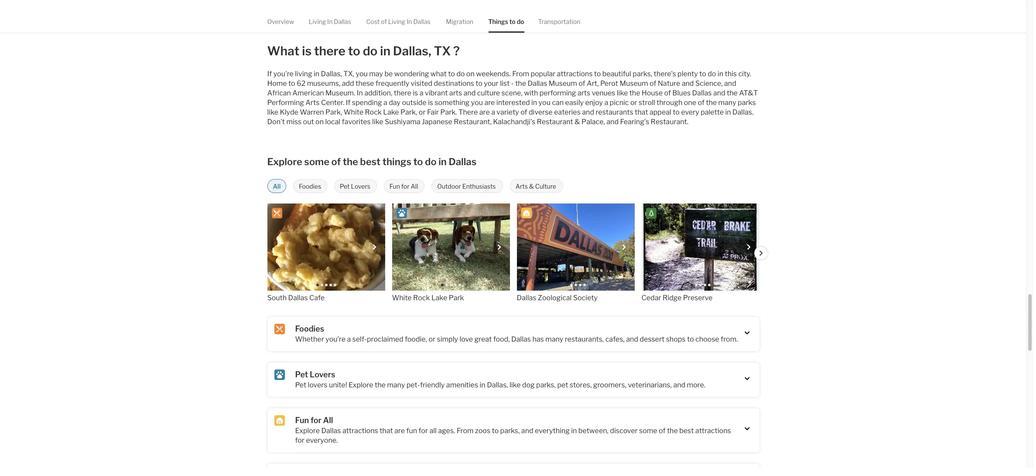 Task type: describe. For each thing, give the bounding box(es) containing it.
groomers,
[[593, 381, 627, 390]]

next image for south dallas cafe
[[372, 245, 377, 250]]

local
[[325, 118, 340, 126]]

that inside if you're living in dallas, tx, you may be wondering what to do on weekends. from popular attractions to beautiful parks, there's plenty to do in this city. home to 62 museums, add these frequently visited destinations to your list - the dallas museum of art, perot museum of nature and science, and african american museum. in addition, there is a vibrant arts and culture scene, with performing arts venues like the house of blues dallas and the at&t performing arts center. if spending a day outside is something you are interested in you can easily enjoy a picnic or stroll through one of the many parks like klyde warren park, white rock lake park, or fair park. there are a variety of diverse eateries and restaurants that appeal to every palette in dallas. don't miss out on local favorites like sushiyama japanese restaurant, kalachandji's restaurant & palace, and fearing's restaurant.
[[635, 108, 648, 117]]

do up destinations at the left of page
[[456, 70, 465, 78]]

slide 1 dot image for preserve
[[690, 284, 693, 287]]

for down the things
[[401, 183, 409, 190]]

from inside fun for all explore dallas attractions that are fun for all ages. from zoos to parks, and everything in between, discover some of the best attractions for everyone.
[[457, 427, 474, 435]]

plenty
[[678, 70, 698, 78]]

all
[[430, 427, 437, 435]]

pet for pet lovers
[[340, 183, 350, 190]]

slide 4 dot image for lake
[[454, 284, 457, 287]]

in inside 'link'
[[407, 18, 412, 25]]

diverse
[[529, 108, 553, 117]]

in up museums,
[[314, 70, 319, 78]]

1 horizontal spatial arts
[[516, 183, 528, 190]]

like right favorites
[[372, 118, 383, 126]]

appeal
[[650, 108, 671, 117]]

of down nature
[[664, 89, 671, 97]]

to up tx, on the left top of the page
[[348, 44, 360, 59]]

outside
[[402, 99, 426, 107]]

2 vertical spatial pet
[[295, 381, 306, 390]]

explore inside pet lovers pet lovers unite! explore the many pet-friendly amenities in dallas, like dog parks, pet stores, groomers, veterinarians, and more.
[[349, 381, 373, 390]]

preserve
[[683, 294, 713, 303]]

to inside fun for all explore dallas attractions that are fun for all ages. from zoos to parks, and everything in between, discover some of the best attractions for everyone.
[[492, 427, 499, 435]]

house
[[642, 89, 663, 97]]

overview link
[[267, 10, 294, 33]]

in left 'dallas.'
[[725, 108, 731, 117]]

things to do link
[[488, 10, 524, 33]]

enthusiasts
[[462, 183, 496, 190]]

slide 2 dot image for lake
[[445, 284, 448, 287]]

restaurant.
[[651, 118, 689, 126]]

african
[[267, 89, 291, 97]]

center.
[[321, 99, 344, 107]]

living inside 'link'
[[388, 18, 405, 25]]

unite!
[[329, 381, 347, 390]]

parks
[[738, 99, 756, 107]]

of up pet lovers
[[331, 156, 341, 168]]

favorites
[[342, 118, 371, 126]]

dallas down science,
[[692, 89, 712, 97]]

in inside fun for all explore dallas attractions that are fun for all ages. from zoos to parks, and everything in between, discover some of the best attractions for everyone.
[[571, 427, 577, 435]]

to right things
[[509, 18, 516, 25]]

0 vertical spatial are
[[484, 99, 495, 107]]

home
[[267, 80, 287, 88]]

1 horizontal spatial on
[[466, 70, 475, 78]]

and up palace,
[[582, 108, 594, 117]]

and down plenty
[[682, 80, 694, 88]]

0 horizontal spatial some
[[304, 156, 329, 168]]

1 museum from the left
[[549, 80, 577, 88]]

1 horizontal spatial white
[[392, 294, 412, 303]]

to left 62
[[288, 80, 295, 88]]

fun for fun for all explore dallas attractions that are fun for all ages. from zoos to parks, and everything in between, discover some of the best attractions for everyone.
[[295, 416, 309, 425]]

don't
[[267, 118, 285, 126]]

beautiful
[[602, 70, 631, 78]]

palace,
[[582, 118, 605, 126]]

restaurant,
[[454, 118, 492, 126]]

in left this
[[718, 70, 723, 78]]

fun for all
[[389, 183, 418, 190]]

0 horizontal spatial attractions
[[342, 427, 378, 435]]

may
[[369, 70, 383, 78]]

attractions inside if you're living in dallas, tx, you may be wondering what to do on weekends. from popular attractions to beautiful parks, there's plenty to do in this city. home to 62 museums, add these frequently visited destinations to your list - the dallas museum of art, perot museum of nature and science, and african american museum. in addition, there is a vibrant arts and culture scene, with performing arts venues like the house of blues dallas and the at&t performing arts center. if spending a day outside is something you are interested in you can easily enjoy a picnic or stroll through one of the many parks like klyde warren park, white rock lake park, or fair park. there are a variety of diverse eateries and restaurants that appeal to every palette in dallas. don't miss out on local favorites like sushiyama japanese restaurant, kalachandji's restaurant & palace, and fearing's restaurant.
[[557, 70, 593, 78]]

cafe
[[309, 294, 325, 303]]

and down destinations at the left of page
[[464, 89, 476, 97]]

do up science,
[[708, 70, 716, 78]]

warren
[[300, 108, 324, 117]]

every
[[681, 108, 699, 117]]

parks, inside if you're living in dallas, tx, you may be wondering what to do on weekends. from popular attractions to beautiful parks, there's plenty to do in this city. home to 62 museums, add these frequently visited destinations to your list - the dallas museum of art, perot museum of nature and science, and african american museum. in addition, there is a vibrant arts and culture scene, with performing arts venues like the house of blues dallas and the at&t performing arts center. if spending a day outside is something you are interested in you can easily enjoy a picnic or stroll through one of the many parks like klyde warren park, white rock lake park, or fair park. there are a variety of diverse eateries and restaurants that appeal to every palette in dallas. don't miss out on local favorites like sushiyama japanese restaurant, kalachandji's restaurant & palace, and fearing's restaurant.
[[633, 70, 652, 78]]

1 vertical spatial or
[[419, 108, 426, 117]]

these
[[356, 80, 374, 88]]

1 vertical spatial are
[[479, 108, 490, 117]]

1 vertical spatial lake
[[431, 294, 447, 303]]

dessert
[[640, 336, 665, 344]]

62
[[297, 80, 306, 88]]

there's
[[654, 70, 676, 78]]

there
[[459, 108, 478, 117]]

something
[[435, 99, 470, 107]]

for up everyone.
[[311, 416, 321, 425]]

you're
[[273, 70, 294, 78]]

slide 5 dot image for cafe
[[334, 284, 336, 287]]

to right the things
[[413, 156, 423, 168]]

a inside foodies whether you're a self-proclaimed foodie, or simply love great food, dallas has many restaurants, cafes, and dessert shops to choose from.
[[347, 336, 351, 344]]

like inside pet lovers pet lovers unite! explore the many pet-friendly amenities in dallas, like dog parks, pet stores, groomers, veterinarians, and more.
[[510, 381, 521, 390]]

do up may
[[363, 44, 378, 59]]

interested
[[496, 99, 530, 107]]

parks, for fun for all
[[500, 427, 520, 435]]

cost
[[366, 18, 380, 25]]

vibrant
[[425, 89, 448, 97]]

museum.
[[325, 89, 355, 97]]

to up destinations at the left of page
[[448, 70, 455, 78]]

dallas left cost
[[334, 18, 351, 25]]

1 horizontal spatial you
[[471, 99, 483, 107]]

add
[[342, 80, 354, 88]]

and inside pet lovers pet lovers unite! explore the many pet-friendly amenities in dallas, like dog parks, pet stores, groomers, veterinarians, and more.
[[673, 381, 685, 390]]

pet lovers
[[340, 183, 370, 190]]

tx
[[434, 44, 451, 59]]

lake inside if you're living in dallas, tx, you may be wondering what to do on weekends. from popular attractions to beautiful parks, there's plenty to do in this city. home to 62 museums, add these frequently visited destinations to your list - the dallas museum of art, perot museum of nature and science, and african american museum. in addition, there is a vibrant arts and culture scene, with performing arts venues like the house of blues dallas and the at&t performing arts center. if spending a day outside is something you are interested in you can easily enjoy a picnic or stroll through one of the many parks like klyde warren park, white rock lake park, or fair park. there are a variety of diverse eateries and restaurants that appeal to every palette in dallas. don't miss out on local favorites like sushiyama japanese restaurant, kalachandji's restaurant & palace, and fearing's restaurant.
[[383, 108, 399, 117]]

simply
[[437, 336, 458, 344]]

from.
[[721, 336, 738, 344]]

living in dallas link
[[309, 10, 351, 33]]

love
[[460, 336, 473, 344]]

of right one
[[698, 99, 705, 107]]

fearing's
[[620, 118, 649, 126]]

cedar
[[642, 294, 661, 303]]

dog
[[522, 381, 535, 390]]

all for fun for all
[[411, 183, 418, 190]]

perot
[[600, 80, 618, 88]]

dallas up outdoor enthusiasts
[[449, 156, 476, 168]]

pet lovers pet lovers unite! explore the many pet-friendly amenities in dallas, like dog parks, pet stores, groomers, veterinarians, and more.
[[295, 370, 706, 390]]

slide 1 dot image for cafe
[[316, 284, 319, 287]]

through
[[657, 99, 682, 107]]

society
[[573, 294, 598, 303]]

of up house
[[650, 80, 656, 88]]

next image for cedar ridge preserve
[[746, 245, 752, 250]]

south dallas cafe
[[267, 294, 325, 303]]

all for fun for all explore dallas attractions that are fun for all ages. from zoos to parks, and everything in between, discover some of the best attractions for everyone.
[[323, 416, 333, 425]]

white rock lake park
[[392, 294, 464, 303]]

1 horizontal spatial dallas,
[[393, 44, 431, 59]]

cost of living in dallas
[[366, 18, 430, 25]]

the inside fun for all explore dallas attractions that are fun for all ages. from zoos to parks, and everything in between, discover some of the best attractions for everyone.
[[667, 427, 678, 435]]

amenities
[[446, 381, 478, 390]]

0 horizontal spatial on
[[315, 118, 324, 126]]

slide 2 dot image for preserve
[[695, 284, 697, 287]]

to up restaurant.
[[673, 108, 680, 117]]

dallas inside foodies whether you're a self-proclaimed foodie, or simply love great food, dallas has many restaurants, cafes, and dessert shops to choose from.
[[511, 336, 531, 344]]

easily
[[565, 99, 584, 107]]

zoological
[[538, 294, 572, 303]]

performing
[[540, 89, 576, 97]]

nature
[[658, 80, 680, 88]]

in inside if you're living in dallas, tx, you may be wondering what to do on weekends. from popular attractions to beautiful parks, there's plenty to do in this city. home to 62 museums, add these frequently visited destinations to your list - the dallas museum of art, perot museum of nature and science, and african american museum. in addition, there is a vibrant arts and culture scene, with performing arts venues like the house of blues dallas and the at&t performing arts center. if spending a day outside is something you are interested in you can easily enjoy a picnic or stroll through one of the many parks like klyde warren park, white rock lake park, or fair park. there are a variety of diverse eateries and restaurants that appeal to every palette in dallas. don't miss out on local favorites like sushiyama japanese restaurant, kalachandji's restaurant & palace, and fearing's restaurant.
[[357, 89, 363, 97]]

performing
[[267, 99, 304, 107]]

ridge
[[663, 294, 682, 303]]

sushiyama
[[385, 118, 420, 126]]

proclaimed
[[367, 336, 403, 344]]

a left variety
[[491, 108, 495, 117]]

in up outdoor
[[439, 156, 447, 168]]

next image for white rock lake park
[[497, 245, 502, 250]]

of left art,
[[579, 80, 585, 88]]

city.
[[738, 70, 751, 78]]

dallas left cafe on the left of page
[[288, 294, 308, 303]]

1 horizontal spatial rock
[[413, 294, 430, 303]]

0 horizontal spatial in
[[327, 18, 333, 25]]

weekends.
[[476, 70, 511, 78]]

explore some of the best things to do in dallas
[[267, 156, 476, 168]]

japanese
[[422, 118, 452, 126]]

0 horizontal spatial is
[[302, 44, 312, 59]]

dallas left zoological
[[517, 294, 536, 303]]

picnic
[[610, 99, 629, 107]]

in inside pet lovers pet lovers unite! explore the many pet-friendly amenities in dallas, like dog parks, pet stores, groomers, veterinarians, and more.
[[480, 381, 485, 390]]

1 arts from the left
[[449, 89, 462, 97]]

dallas inside fun for all explore dallas attractions that are fun for all ages. from zoos to parks, and everything in between, discover some of the best attractions for everyone.
[[321, 427, 341, 435]]

addition,
[[364, 89, 392, 97]]

0 vertical spatial best
[[360, 156, 381, 168]]

discover
[[610, 427, 638, 435]]

dallas inside 'link'
[[413, 18, 430, 25]]

what is there to do in dallas, tx ?
[[267, 44, 460, 59]]

slide 2 dot image for society
[[570, 284, 573, 287]]

enjoy
[[585, 99, 603, 107]]

this
[[725, 70, 737, 78]]

science,
[[695, 80, 723, 88]]

slide 1 dot image
[[566, 284, 568, 287]]

foodies for foodies
[[299, 183, 321, 190]]

day
[[389, 99, 401, 107]]

for left everyone.
[[295, 437, 305, 445]]

cedar ridge preserve
[[642, 294, 713, 303]]

choose
[[695, 336, 719, 344]]

0 horizontal spatial you
[[356, 70, 368, 78]]

miss
[[286, 118, 302, 126]]

can
[[552, 99, 564, 107]]

whether
[[295, 336, 324, 344]]



Task type: locate. For each thing, give the bounding box(es) containing it.
1 vertical spatial arts
[[516, 183, 528, 190]]

2 horizontal spatial or
[[630, 99, 637, 107]]

slide 5 dot image for society
[[583, 284, 586, 287]]

one
[[684, 99, 696, 107]]

slide 2 dot image
[[445, 284, 448, 287], [570, 284, 573, 287]]

overview
[[267, 18, 294, 25]]

on
[[466, 70, 475, 78], [315, 118, 324, 126]]

1 horizontal spatial slide 2 dot image
[[695, 284, 697, 287]]

0 vertical spatial lovers
[[351, 183, 370, 190]]

and down this
[[724, 80, 736, 88]]

you up the these
[[356, 70, 368, 78]]

parks, for pet lovers
[[536, 381, 556, 390]]

in up be
[[380, 44, 390, 59]]

& inside if you're living in dallas, tx, you may be wondering what to do on weekends. from popular attractions to beautiful parks, there's plenty to do in this city. home to 62 museums, add these frequently visited destinations to your list - the dallas museum of art, perot museum of nature and science, and african american museum. in addition, there is a vibrant arts and culture scene, with performing arts venues like the house of blues dallas and the at&t performing arts center. if spending a day outside is something you are interested in you can easily enjoy a picnic or stroll through one of the many parks like klyde warren park, white rock lake park, or fair park. there are a variety of diverse eateries and restaurants that appeal to every palette in dallas. don't miss out on local favorites like sushiyama japanese restaurant, kalachandji's restaurant & palace, and fearing's restaurant.
[[575, 118, 580, 126]]

2 horizontal spatial dallas,
[[487, 381, 508, 390]]

in left cost
[[327, 18, 333, 25]]

2 horizontal spatial slide 1 dot image
[[690, 284, 693, 287]]

1 slide 5 dot image from the left
[[334, 284, 336, 287]]

0 horizontal spatial from
[[457, 427, 474, 435]]

0 vertical spatial rock
[[365, 108, 382, 117]]

1 horizontal spatial &
[[575, 118, 580, 126]]

1 horizontal spatial fun
[[389, 183, 400, 190]]

rock left park
[[413, 294, 430, 303]]

are left fun
[[394, 427, 405, 435]]

1 horizontal spatial that
[[635, 108, 648, 117]]

0 horizontal spatial dallas,
[[321, 70, 342, 78]]

0 horizontal spatial that
[[380, 427, 393, 435]]

or
[[630, 99, 637, 107], [419, 108, 426, 117], [429, 336, 435, 344]]

museums,
[[307, 80, 340, 88]]

0 vertical spatial from
[[512, 70, 529, 78]]

0 vertical spatial foodies
[[299, 183, 321, 190]]

1 slide 2 dot image from the left
[[445, 284, 448, 287]]

lovers
[[308, 381, 327, 390]]

variety
[[497, 108, 519, 117]]

some inside fun for all explore dallas attractions that are fun for all ages. from zoos to parks, and everything in between, discover some of the best attractions for everyone.
[[639, 427, 657, 435]]

or left the fair
[[419, 108, 426, 117]]

lovers down explore some of the best things to do in dallas
[[351, 183, 370, 190]]

1 horizontal spatial or
[[429, 336, 435, 344]]

if you're living in dallas, tx, you may be wondering what to do on weekends. from popular attractions to beautiful parks, there's plenty to do in this city. home to 62 museums, add these frequently visited destinations to your list - the dallas museum of art, perot museum of nature and science, and african american museum. in addition, there is a vibrant arts and culture scene, with performing arts venues like the house of blues dallas and the at&t performing arts center. if spending a day outside is something you are interested in you can easily enjoy a picnic or stroll through one of the many parks like klyde warren park, white rock lake park, or fair park. there are a variety of diverse eateries and restaurants that appeal to every palette in dallas. don't miss out on local favorites like sushiyama japanese restaurant, kalachandji's restaurant & palace, and fearing's restaurant.
[[267, 70, 758, 126]]

1 slide 3 dot image from the left
[[325, 284, 327, 287]]

dallas, inside if you're living in dallas, tx, you may be wondering what to do on weekends. from popular attractions to beautiful parks, there's plenty to do in this city. home to 62 museums, add these frequently visited destinations to your list - the dallas museum of art, perot museum of nature and science, and african american museum. in addition, there is a vibrant arts and culture scene, with performing arts venues like the house of blues dallas and the at&t performing arts center. if spending a day outside is something you are interested in you can easily enjoy a picnic or stroll through one of the many parks like klyde warren park, white rock lake park, or fair park. there are a variety of diverse eateries and restaurants that appeal to every palette in dallas. don't miss out on local favorites like sushiyama japanese restaurant, kalachandji's restaurant & palace, and fearing's restaurant.
[[321, 70, 342, 78]]

0 horizontal spatial arts
[[449, 89, 462, 97]]

1 horizontal spatial living
[[388, 18, 405, 25]]

1 horizontal spatial some
[[639, 427, 657, 435]]

a left self-
[[347, 336, 351, 344]]

2 horizontal spatial attractions
[[695, 427, 731, 435]]

or inside foodies whether you're a self-proclaimed foodie, or simply love great food, dallas has many restaurants, cafes, and dessert shops to choose from.
[[429, 336, 435, 344]]

2 slide 2 dot image from the left
[[570, 284, 573, 287]]

slide 2 dot image right slide 1 dot icon
[[570, 284, 573, 287]]

to inside foodies whether you're a self-proclaimed foodie, or simply love great food, dallas has many restaurants, cafes, and dessert shops to choose from.
[[687, 336, 694, 344]]

1 slide 4 dot image from the left
[[329, 284, 332, 287]]

slide 5 dot image for preserve
[[708, 284, 710, 287]]

ages.
[[438, 427, 455, 435]]

stores,
[[570, 381, 592, 390]]

dallas, left dog
[[487, 381, 508, 390]]

3 slide 3 dot image from the left
[[699, 284, 702, 287]]

0 vertical spatial if
[[267, 70, 272, 78]]

between,
[[578, 427, 609, 435]]

1 slide 1 dot image from the left
[[316, 284, 319, 287]]

some right discover
[[639, 427, 657, 435]]

best inside fun for all explore dallas attractions that are fun for all ages. from zoos to parks, and everything in between, discover some of the best attractions for everyone.
[[679, 427, 694, 435]]

fun
[[406, 427, 417, 435]]

lake
[[383, 108, 399, 117], [431, 294, 447, 303]]

in down with
[[531, 99, 537, 107]]

a left day
[[384, 99, 387, 107]]

2 slide 5 dot image from the left
[[583, 284, 586, 287]]

0 horizontal spatial fun
[[295, 416, 309, 425]]

0 horizontal spatial there
[[314, 44, 346, 59]]

rock inside if you're living in dallas, tx, you may be wondering what to do on weekends. from popular attractions to beautiful parks, there's plenty to do in this city. home to 62 museums, add these frequently visited destinations to your list - the dallas museum of art, perot museum of nature and science, and african american museum. in addition, there is a vibrant arts and culture scene, with performing arts venues like the house of blues dallas and the at&t performing arts center. if spending a day outside is something you are interested in you can easily enjoy a picnic or stroll through one of the many parks like klyde warren park, white rock lake park, or fair park. there are a variety of diverse eateries and restaurants that appeal to every palette in dallas. don't miss out on local favorites like sushiyama japanese restaurant, kalachandji's restaurant & palace, and fearing's restaurant.
[[365, 108, 382, 117]]

arts left culture
[[516, 183, 528, 190]]

migration link
[[446, 10, 473, 33]]

0 horizontal spatial &
[[529, 183, 534, 190]]

& down the eateries
[[575, 118, 580, 126]]

veterinarians,
[[628, 381, 672, 390]]

1 horizontal spatial slide 2 dot image
[[570, 284, 573, 287]]

everything
[[535, 427, 570, 435]]

1 vertical spatial parks,
[[536, 381, 556, 390]]

attractions
[[557, 70, 593, 78], [342, 427, 378, 435], [695, 427, 731, 435]]

2 horizontal spatial parks,
[[633, 70, 652, 78]]

palette
[[701, 108, 724, 117]]

art,
[[587, 80, 599, 88]]

slide 1 dot image left slide 3 dot icon on the left bottom of the page
[[441, 284, 443, 287]]

that down stroll
[[635, 108, 648, 117]]

dallas up everyone.
[[321, 427, 341, 435]]

living in dallas
[[309, 18, 351, 25]]

1 slide 2 dot image from the left
[[320, 284, 323, 287]]

1 vertical spatial best
[[679, 427, 694, 435]]

1 vertical spatial &
[[529, 183, 534, 190]]

do right the things
[[425, 156, 437, 168]]

a
[[420, 89, 423, 97], [384, 99, 387, 107], [604, 99, 608, 107], [491, 108, 495, 117], [347, 336, 351, 344]]

fun
[[389, 183, 400, 190], [295, 416, 309, 425]]

stroll
[[639, 99, 655, 107]]

slide 3 dot image
[[325, 284, 327, 287], [574, 284, 577, 287], [699, 284, 702, 287]]

many left pet-
[[387, 381, 405, 390]]

transportation
[[538, 18, 580, 25]]

0 vertical spatial pet
[[340, 183, 350, 190]]

2 slide 1 dot image from the left
[[441, 284, 443, 287]]

1 vertical spatial on
[[315, 118, 324, 126]]

of right discover
[[659, 427, 666, 435]]

fun for fun for all
[[389, 183, 400, 190]]

lake left park
[[431, 294, 447, 303]]

lake down day
[[383, 108, 399, 117]]

all
[[273, 183, 281, 190], [411, 183, 418, 190], [323, 416, 333, 425]]

or left stroll
[[630, 99, 637, 107]]

1 vertical spatial many
[[545, 336, 563, 344]]

american
[[292, 89, 324, 97]]

there up day
[[394, 89, 411, 97]]

the
[[515, 80, 526, 88], [629, 89, 640, 97], [727, 89, 738, 97], [706, 99, 717, 107], [343, 156, 358, 168], [375, 381, 386, 390], [667, 427, 678, 435]]

1 vertical spatial fun
[[295, 416, 309, 425]]

museum
[[549, 80, 577, 88], [620, 80, 648, 88]]

slide 4 dot image for cafe
[[329, 284, 332, 287]]

slide 4 dot image for preserve
[[703, 284, 706, 287]]

0 horizontal spatial many
[[387, 381, 405, 390]]

pet left lovers
[[295, 381, 306, 390]]

klyde
[[280, 108, 298, 117]]

2 vertical spatial or
[[429, 336, 435, 344]]

2 slide 3 dot image from the left
[[574, 284, 577, 287]]

in right 'amenities'
[[480, 381, 485, 390]]

are up restaurant,
[[479, 108, 490, 117]]

if up home
[[267, 70, 272, 78]]

1 vertical spatial pet
[[295, 370, 308, 380]]

and inside fun for all explore dallas attractions that are fun for all ages. from zoos to parks, and everything in between, discover some of the best attractions for everyone.
[[521, 427, 533, 435]]

dallas, up museums,
[[321, 70, 342, 78]]

great
[[474, 336, 492, 344]]

1 horizontal spatial in
[[357, 89, 363, 97]]

1 horizontal spatial lovers
[[351, 183, 370, 190]]

0 vertical spatial on
[[466, 70, 475, 78]]

and inside foodies whether you're a self-proclaimed foodie, or simply love great food, dallas has many restaurants, cafes, and dessert shops to choose from.
[[626, 336, 638, 344]]

2 horizontal spatial slide 5 dot image
[[708, 284, 710, 287]]

do
[[517, 18, 524, 25], [363, 44, 378, 59], [456, 70, 465, 78], [708, 70, 716, 78], [425, 156, 437, 168]]

to up science,
[[699, 70, 706, 78]]

parks, inside pet lovers pet lovers unite! explore the many pet-friendly amenities in dallas, like dog parks, pet stores, groomers, veterinarians, and more.
[[536, 381, 556, 390]]

slide 5 dot image
[[334, 284, 336, 287], [583, 284, 586, 287], [708, 284, 710, 287]]

1 horizontal spatial there
[[394, 89, 411, 97]]

0 vertical spatial that
[[635, 108, 648, 117]]

dallas, inside pet lovers pet lovers unite! explore the many pet-friendly amenities in dallas, like dog parks, pet stores, groomers, veterinarians, and more.
[[487, 381, 508, 390]]

in
[[327, 18, 333, 25], [407, 18, 412, 25], [357, 89, 363, 97]]

0 vertical spatial some
[[304, 156, 329, 168]]

0 horizontal spatial rock
[[365, 108, 382, 117]]

do right things
[[517, 18, 524, 25]]

?
[[453, 44, 460, 59]]

what
[[430, 70, 447, 78]]

next image
[[372, 245, 377, 250], [497, 245, 502, 250], [622, 245, 627, 250], [746, 245, 752, 250], [759, 251, 764, 256]]

slide 1 dot image up preserve
[[690, 284, 693, 287]]

0 vertical spatial explore
[[267, 156, 302, 168]]

like up don't
[[267, 108, 278, 117]]

that
[[635, 108, 648, 117], [380, 427, 393, 435]]

of inside fun for all explore dallas attractions that are fun for all ages. from zoos to parks, and everything in between, discover some of the best attractions for everyone.
[[659, 427, 666, 435]]

arts inside if you're living in dallas, tx, you may be wondering what to do on weekends. from popular attractions to beautiful parks, there's plenty to do in this city. home to 62 museums, add these frequently visited destinations to your list - the dallas museum of art, perot museum of nature and science, and african american museum. in addition, there is a vibrant arts and culture scene, with performing arts venues like the house of blues dallas and the at&t performing arts center. if spending a day outside is something you are interested in you can easily enjoy a picnic or stroll through one of the many parks like klyde warren park, white rock lake park, or fair park. there are a variety of diverse eateries and restaurants that appeal to every palette in dallas. don't miss out on local favorites like sushiyama japanese restaurant, kalachandji's restaurant & palace, and fearing's restaurant.
[[306, 99, 320, 107]]

pet for pet lovers pet lovers unite! explore the many pet-friendly amenities in dallas, like dog parks, pet stores, groomers, veterinarians, and more.
[[295, 370, 308, 380]]

2 park, from the left
[[401, 108, 417, 117]]

slide 3 dot image for cafe
[[325, 284, 327, 287]]

0 vertical spatial fun
[[389, 183, 400, 190]]

0 vertical spatial lake
[[383, 108, 399, 117]]

2 horizontal spatial you
[[539, 99, 551, 107]]

1 vertical spatial there
[[394, 89, 411, 97]]

of right cost
[[381, 18, 387, 25]]

white inside if you're living in dallas, tx, you may be wondering what to do on weekends. from popular attractions to beautiful parks, there's plenty to do in this city. home to 62 museums, add these frequently visited destinations to your list - the dallas museum of art, perot museum of nature and science, and african american museum. in addition, there is a vibrant arts and culture scene, with performing arts venues like the house of blues dallas and the at&t performing arts center. if spending a day outside is something you are interested in you can easily enjoy a picnic or stroll through one of the many parks like klyde warren park, white rock lake park, or fair park. there are a variety of diverse eateries and restaurants that appeal to every palette in dallas. don't miss out on local favorites like sushiyama japanese restaurant, kalachandji's restaurant & palace, and fearing's restaurant.
[[344, 108, 363, 117]]

1 horizontal spatial from
[[512, 70, 529, 78]]

explore inside fun for all explore dallas attractions that are fun for all ages. from zoos to parks, and everything in between, discover some of the best attractions for everyone.
[[295, 427, 320, 435]]

slide 2 dot image up cafe on the left of page
[[320, 284, 323, 287]]

and
[[682, 80, 694, 88], [724, 80, 736, 88], [464, 89, 476, 97], [713, 89, 725, 97], [582, 108, 594, 117], [607, 118, 619, 126], [626, 336, 638, 344], [673, 381, 685, 390], [521, 427, 533, 435]]

and down science,
[[713, 89, 725, 97]]

slide 4 dot image for society
[[579, 284, 581, 287]]

4 slide 4 dot image from the left
[[703, 284, 706, 287]]

1 horizontal spatial many
[[545, 336, 563, 344]]

foodies inside foodies whether you're a self-proclaimed foodie, or simply love great food, dallas has many restaurants, cafes, and dessert shops to choose from.
[[295, 325, 324, 334]]

wondering
[[394, 70, 429, 78]]

1 vertical spatial if
[[346, 99, 351, 107]]

slide 3 dot image
[[450, 284, 452, 287]]

0 vertical spatial or
[[630, 99, 637, 107]]

venues
[[592, 89, 615, 97]]

at&t
[[739, 89, 758, 97]]

slide 3 dot image for society
[[574, 284, 577, 287]]

for
[[401, 183, 409, 190], [311, 416, 321, 425], [419, 427, 428, 435], [295, 437, 305, 445]]

things to do
[[488, 18, 524, 25]]

are inside fun for all explore dallas attractions that are fun for all ages. from zoos to parks, and everything in between, discover some of the best attractions for everyone.
[[394, 427, 405, 435]]

to left "your"
[[476, 80, 482, 88]]

arts & culture
[[516, 183, 556, 190]]

in
[[380, 44, 390, 59], [314, 70, 319, 78], [718, 70, 723, 78], [531, 99, 537, 107], [725, 108, 731, 117], [439, 156, 447, 168], [480, 381, 485, 390], [571, 427, 577, 435]]

1 horizontal spatial attractions
[[557, 70, 593, 78]]

slide 1 dot image up cafe on the left of page
[[316, 284, 319, 287]]

living
[[295, 70, 312, 78]]

0 vertical spatial &
[[575, 118, 580, 126]]

of inside 'link'
[[381, 18, 387, 25]]

0 horizontal spatial or
[[419, 108, 426, 117]]

popular
[[531, 70, 555, 78]]

explore down don't
[[267, 156, 302, 168]]

lovers for pet lovers pet lovers unite! explore the many pet-friendly amenities in dallas, like dog parks, pet stores, groomers, veterinarians, and more.
[[310, 370, 335, 380]]

there inside if you're living in dallas, tx, you may be wondering what to do on weekends. from popular attractions to beautiful parks, there's plenty to do in this city. home to 62 museums, add these frequently visited destinations to your list - the dallas museum of art, perot museum of nature and science, and african american museum. in addition, there is a vibrant arts and culture scene, with performing arts venues like the house of blues dallas and the at&t performing arts center. if spending a day outside is something you are interested in you can easily enjoy a picnic or stroll through one of the many parks like klyde warren park, white rock lake park, or fair park. there are a variety of diverse eateries and restaurants that appeal to every palette in dallas. don't miss out on local favorites like sushiyama japanese restaurant, kalachandji's restaurant & palace, and fearing's restaurant.
[[394, 89, 411, 97]]

1 vertical spatial from
[[457, 427, 474, 435]]

museum down the beautiful
[[620, 80, 648, 88]]

1 horizontal spatial museum
[[620, 80, 648, 88]]

0 horizontal spatial slide 3 dot image
[[325, 284, 327, 287]]

lovers inside pet lovers pet lovers unite! explore the many pet-friendly amenities in dallas, like dog parks, pet stores, groomers, veterinarians, and more.
[[310, 370, 335, 380]]

self-
[[352, 336, 367, 344]]

slide 2 dot image for cafe
[[320, 284, 323, 287]]

1 horizontal spatial all
[[323, 416, 333, 425]]

slide 2 dot image up preserve
[[695, 284, 697, 287]]

0 horizontal spatial white
[[344, 108, 363, 117]]

0 vertical spatial there
[[314, 44, 346, 59]]

1 horizontal spatial lake
[[431, 294, 447, 303]]

& left culture
[[529, 183, 534, 190]]

visited
[[411, 80, 432, 88]]

2 arts from the left
[[578, 89, 590, 97]]

&
[[575, 118, 580, 126], [529, 183, 534, 190]]

slide 3 dot image for preserve
[[699, 284, 702, 287]]

shops
[[666, 336, 686, 344]]

cost of living in dallas link
[[366, 10, 430, 33]]

dallas down popular
[[528, 80, 547, 88]]

2 vertical spatial is
[[428, 99, 433, 107]]

if
[[267, 70, 272, 78], [346, 99, 351, 107]]

park, up local
[[325, 108, 342, 117]]

many right has
[[545, 336, 563, 344]]

slide 2 dot image left slide 3 dot icon on the left bottom of the page
[[445, 284, 448, 287]]

to right the shops
[[687, 336, 694, 344]]

arts down art,
[[578, 89, 590, 97]]

from left zoos
[[457, 427, 474, 435]]

2 living from the left
[[388, 18, 405, 25]]

2 horizontal spatial in
[[407, 18, 412, 25]]

2 slide 2 dot image from the left
[[695, 284, 697, 287]]

from inside if you're living in dallas, tx, you may be wondering what to do on weekends. from popular attractions to beautiful parks, there's plenty to do in this city. home to 62 museums, add these frequently visited destinations to your list - the dallas museum of art, perot museum of nature and science, and african american museum. in addition, there is a vibrant arts and culture scene, with performing arts venues like the house of blues dallas and the at&t performing arts center. if spending a day outside is something you are interested in you can easily enjoy a picnic or stroll through one of the many parks like klyde warren park, white rock lake park, or fair park. there are a variety of diverse eateries and restaurants that appeal to every palette in dallas. don't miss out on local favorites like sushiyama japanese restaurant, kalachandji's restaurant & palace, and fearing's restaurant.
[[512, 70, 529, 78]]

a down visited
[[420, 89, 423, 97]]

pet up lovers
[[295, 370, 308, 380]]

your
[[484, 80, 499, 88]]

a down venues at the top right of the page
[[604, 99, 608, 107]]

more.
[[687, 381, 706, 390]]

the inside pet lovers pet lovers unite! explore the many pet-friendly amenities in dallas, like dog parks, pet stores, groomers, veterinarians, and more.
[[375, 381, 386, 390]]

from
[[512, 70, 529, 78], [457, 427, 474, 435]]

3 slide 5 dot image from the left
[[708, 284, 710, 287]]

2 vertical spatial explore
[[295, 427, 320, 435]]

has
[[532, 336, 544, 344]]

dallas, up wondering
[[393, 44, 431, 59]]

of up kalachandji's
[[521, 108, 527, 117]]

fun inside fun for all explore dallas attractions that are fun for all ages. from zoos to parks, and everything in between, discover some of the best attractions for everyone.
[[295, 416, 309, 425]]

fun up everyone.
[[295, 416, 309, 425]]

0 horizontal spatial best
[[360, 156, 381, 168]]

2 vertical spatial parks,
[[500, 427, 520, 435]]

be
[[385, 70, 393, 78]]

fun down the things
[[389, 183, 400, 190]]

next image for dallas zoological society
[[622, 245, 627, 250]]

fair
[[427, 108, 439, 117]]

living right cost
[[388, 18, 405, 25]]

restaurants,
[[565, 336, 604, 344]]

1 vertical spatial rock
[[413, 294, 430, 303]]

frequently
[[376, 80, 409, 88]]

in right cost
[[407, 18, 412, 25]]

living
[[309, 18, 326, 25], [388, 18, 405, 25]]

culture
[[477, 89, 500, 97]]

foodies whether you're a self-proclaimed foodie, or simply love great food, dallas has many restaurants, cafes, and dessert shops to choose from.
[[295, 325, 738, 344]]

1 living from the left
[[309, 18, 326, 25]]

out
[[303, 118, 314, 126]]

2 vertical spatial dallas,
[[487, 381, 508, 390]]

that inside fun for all explore dallas attractions that are fun for all ages. from zoos to parks, and everything in between, discover some of the best attractions for everyone.
[[380, 427, 393, 435]]

blues
[[672, 89, 691, 97]]

foodie,
[[405, 336, 427, 344]]

3 slide 1 dot image from the left
[[690, 284, 693, 287]]

you up there
[[471, 99, 483, 107]]

and down restaurants
[[607, 118, 619, 126]]

pet down explore some of the best things to do in dallas
[[340, 183, 350, 190]]

3 slide 4 dot image from the left
[[579, 284, 581, 287]]

slide 2 dot image
[[320, 284, 323, 287], [695, 284, 697, 287]]

things
[[488, 18, 508, 25]]

from up "-"
[[512, 70, 529, 78]]

living right the overview
[[309, 18, 326, 25]]

slide 5 dot image
[[458, 284, 461, 287]]

0 horizontal spatial slide 1 dot image
[[316, 284, 319, 287]]

0 vertical spatial white
[[344, 108, 363, 117]]

0 horizontal spatial museum
[[549, 80, 577, 88]]

2 museum from the left
[[620, 80, 648, 88]]

lovers for pet lovers
[[351, 183, 370, 190]]

many inside if you're living in dallas, tx, you may be wondering what to do on weekends. from popular attractions to beautiful parks, there's plenty to do in this city. home to 62 museums, add these frequently visited destinations to your list - the dallas museum of art, perot museum of nature and science, and african american museum. in addition, there is a vibrant arts and culture scene, with performing arts venues like the house of blues dallas and the at&t performing arts center. if spending a day outside is something you are interested in you can easily enjoy a picnic or stroll through one of the many parks like klyde warren park, white rock lake park, or fair park. there are a variety of diverse eateries and restaurants that appeal to every palette in dallas. don't miss out on local favorites like sushiyama japanese restaurant, kalachandji's restaurant & palace, and fearing's restaurant.
[[718, 99, 736, 107]]

foodies for foodies whether you're a self-proclaimed foodie, or simply love great food, dallas has many restaurants, cafes, and dessert shops to choose from.
[[295, 325, 324, 334]]

all inside fun for all explore dallas attractions that are fun for all ages. from zoos to parks, and everything in between, discover some of the best attractions for everyone.
[[323, 416, 333, 425]]

or left simply
[[429, 336, 435, 344]]

1 horizontal spatial park,
[[401, 108, 417, 117]]

eateries
[[554, 108, 581, 117]]

1 horizontal spatial slide 1 dot image
[[441, 284, 443, 287]]

1 horizontal spatial best
[[679, 427, 694, 435]]

0 horizontal spatial lovers
[[310, 370, 335, 380]]

to up art,
[[594, 70, 601, 78]]

many inside foodies whether you're a self-proclaimed foodie, or simply love great food, dallas has many restaurants, cafes, and dessert shops to choose from.
[[545, 336, 563, 344]]

park, down outside
[[401, 108, 417, 117]]

and left more.
[[673, 381, 685, 390]]

2 horizontal spatial is
[[428, 99, 433, 107]]

you're
[[326, 336, 346, 344]]

like up picnic
[[617, 89, 628, 97]]

2 slide 4 dot image from the left
[[454, 284, 457, 287]]

cafes,
[[605, 336, 625, 344]]

there
[[314, 44, 346, 59], [394, 89, 411, 97]]

for left all
[[419, 427, 428, 435]]

many inside pet lovers pet lovers unite! explore the many pet-friendly amenities in dallas, like dog parks, pet stores, groomers, veterinarians, and more.
[[387, 381, 405, 390]]

to right zoos
[[492, 427, 499, 435]]

dallas zoological society
[[517, 294, 598, 303]]

1 vertical spatial is
[[413, 89, 418, 97]]

slide 4 dot image
[[329, 284, 332, 287], [454, 284, 457, 287], [579, 284, 581, 287], [703, 284, 706, 287]]

is up living
[[302, 44, 312, 59]]

0 vertical spatial arts
[[306, 99, 320, 107]]

-
[[511, 80, 514, 88]]

parks, inside fun for all explore dallas attractions that are fun for all ages. from zoos to parks, and everything in between, discover some of the best attractions for everyone.
[[500, 427, 520, 435]]

and right cafes,
[[626, 336, 638, 344]]

1 horizontal spatial arts
[[578, 89, 590, 97]]

slide 1 dot image
[[316, 284, 319, 287], [441, 284, 443, 287], [690, 284, 693, 287]]

outdoor
[[437, 183, 461, 190]]

many up palette
[[718, 99, 736, 107]]

like left dog
[[510, 381, 521, 390]]

1 horizontal spatial is
[[413, 89, 418, 97]]

1 vertical spatial white
[[392, 294, 412, 303]]

1 park, from the left
[[325, 108, 342, 117]]

1 horizontal spatial parks,
[[536, 381, 556, 390]]

0 horizontal spatial park,
[[325, 108, 342, 117]]

1 horizontal spatial if
[[346, 99, 351, 107]]

on right out
[[315, 118, 324, 126]]

0 horizontal spatial all
[[273, 183, 281, 190]]

slide 1 dot image for lake
[[441, 284, 443, 287]]

park,
[[325, 108, 342, 117], [401, 108, 417, 117]]

you
[[356, 70, 368, 78], [471, 99, 483, 107], [539, 99, 551, 107]]



Task type: vqa. For each thing, say whether or not it's contained in the screenshot.
many within the If you're living in Dallas, TX, you may be wondering what to do on weekends. From popular attractions to beautiful parks, there's plenty to do in this city. Home to 62 museums, add these frequently visited destinations to your list - the Dallas Museum of Art, Perot Museum of Nature and Science, and African American Museum. In addition, there is a vibrant arts and culture scene, with performing arts venues like the House of Blues Dallas and the AT&T Performing Arts Center. If spending a day outside is something you are interested in you can easily enjoy a picnic or stroll through one of the many parks like Klyde Warren Park, White Rock Lake Park, or Fair Park. There are a variety of diverse eateries and restaurants that appeal to every palette in Dallas. Don't miss out on local favorites like Sushiyama Japanese Restaurant, Kalachandji's Restaurant & Palace, and Fearing's Restaurant.
yes



